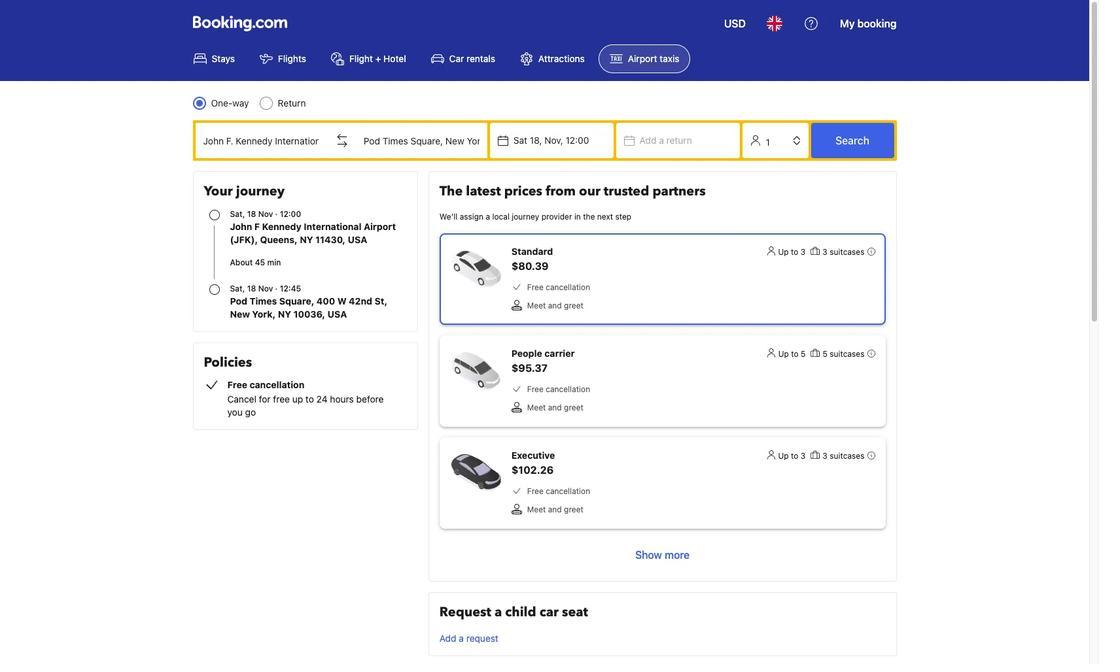 Task type: describe. For each thing, give the bounding box(es) containing it.
show
[[635, 550, 662, 561]]

free for $102.26
[[527, 487, 544, 497]]

one-way
[[211, 98, 249, 109]]

45
[[255, 258, 265, 268]]

11430,
[[315, 234, 346, 245]]

john
[[230, 221, 252, 232]]

my
[[840, 18, 855, 29]]

square,
[[279, 296, 314, 307]]

400
[[317, 296, 335, 307]]

to for $80.39
[[791, 247, 799, 257]]

standard
[[512, 246, 553, 257]]

cancel
[[227, 394, 256, 405]]

airport taxis
[[628, 53, 680, 64]]

hotel
[[384, 53, 406, 64]]

about
[[230, 258, 253, 268]]

18,
[[530, 135, 542, 146]]

hours
[[330, 394, 354, 405]]

add a return
[[640, 135, 692, 146]]

flights
[[278, 53, 306, 64]]

st,
[[375, 296, 388, 307]]

10036,
[[294, 309, 325, 320]]

sat, 18 nov · 12:00 john f kennedy international airport (jfk), queens, ny 11430, usa
[[230, 209, 396, 245]]

circle empty image
[[209, 210, 220, 221]]

booking
[[858, 18, 897, 29]]

sat 18, nov, 12:00 button
[[490, 123, 614, 158]]

free for $95.37
[[527, 385, 544, 395]]

airport taxis link
[[599, 45, 691, 73]]

sat
[[514, 135, 527, 146]]

go
[[245, 407, 256, 418]]

up
[[292, 394, 303, 405]]

add for add a return
[[640, 135, 657, 146]]

people
[[512, 348, 542, 359]]

18 for f
[[247, 209, 256, 219]]

people carrier $95.37
[[512, 348, 575, 374]]

to for $102.26
[[791, 452, 799, 461]]

my booking link
[[832, 8, 905, 39]]

latest
[[466, 183, 501, 200]]

and for $102.26
[[548, 505, 562, 515]]

the
[[440, 183, 463, 200]]

flight
[[349, 53, 373, 64]]

meet for $80.39
[[527, 301, 546, 311]]

cancellation inside the free cancellation cancel for free up to 24 hours before you go
[[250, 380, 305, 391]]

up for $80.39
[[778, 247, 789, 257]]

greet for $95.37
[[564, 403, 584, 413]]

flight + hotel
[[349, 53, 406, 64]]

one-
[[211, 98, 233, 109]]

12:00 inside button
[[566, 135, 589, 146]]

seat
[[562, 604, 588, 622]]

1 horizontal spatial journey
[[512, 212, 539, 222]]

next
[[597, 212, 613, 222]]

circle empty image
[[209, 285, 220, 295]]

Drop-off location text field
[[356, 125, 487, 156]]

usd
[[724, 18, 746, 29]]

carrier
[[545, 348, 575, 359]]

sat 18, nov, 12:00
[[514, 135, 589, 146]]

stays link
[[182, 45, 246, 73]]

flights link
[[249, 45, 317, 73]]

the
[[583, 212, 595, 222]]

sat, 18 nov · 12:45 pod times square, 400 w 42nd st, new york, ny 10036, usa
[[230, 284, 388, 320]]

1 5 from the left
[[801, 349, 806, 359]]

(jfk),
[[230, 234, 258, 245]]

queens,
[[260, 234, 298, 245]]

3 suitcases for $80.39
[[823, 247, 865, 257]]

assign
[[460, 212, 484, 222]]

free cancellation cancel for free up to 24 hours before you go
[[227, 380, 384, 418]]

attractions
[[539, 53, 585, 64]]

your
[[204, 183, 233, 200]]

ny inside "sat, 18 nov · 12:45 pod times square, 400 w 42nd st, new york, ny 10036, usa"
[[278, 309, 291, 320]]

step
[[615, 212, 632, 222]]

car rentals link
[[420, 45, 506, 73]]

prices
[[504, 183, 543, 200]]

w
[[337, 296, 347, 307]]

usd button
[[716, 8, 754, 39]]

add a request button
[[440, 633, 499, 646]]

meet and greet for $80.39
[[527, 301, 584, 311]]

nov for f
[[258, 209, 273, 219]]

up to 5
[[779, 349, 806, 359]]

$102.26
[[512, 465, 554, 476]]

· for square,
[[275, 284, 278, 294]]

12:00 timer
[[280, 209, 301, 219]]

cancellation for $80.39
[[546, 283, 590, 293]]

add for add a request
[[440, 633, 457, 645]]

24
[[317, 394, 328, 405]]

kennedy
[[262, 221, 302, 232]]

up to 3 for $102.26
[[778, 452, 806, 461]]

the latest prices from our trusted partners
[[440, 183, 706, 200]]

12:00 inside sat, 18 nov · 12:00 john f kennedy international airport (jfk), queens, ny 11430, usa
[[280, 209, 301, 219]]

meet and greet for $95.37
[[527, 403, 584, 413]]

free cancellation for $102.26
[[527, 487, 590, 497]]

executive
[[512, 450, 555, 461]]

free cancellation for $95.37
[[527, 385, 590, 395]]

Pick-up location field
[[195, 125, 327, 156]]

Drop-off location field
[[356, 125, 487, 156]]

request
[[466, 633, 499, 645]]

· for kennedy
[[275, 209, 278, 219]]

meet and greet for $102.26
[[527, 505, 584, 515]]

partners
[[653, 183, 706, 200]]

show more
[[635, 550, 690, 561]]



Task type: locate. For each thing, give the bounding box(es) containing it.
1 up to 3 from the top
[[778, 247, 806, 257]]

sat, up 'john' at the top
[[230, 209, 245, 219]]

1 vertical spatial sat,
[[230, 284, 245, 294]]

cancellation for $102.26
[[546, 487, 590, 497]]

2 nov from the top
[[258, 284, 273, 294]]

0 horizontal spatial 5
[[801, 349, 806, 359]]

2 and from the top
[[548, 403, 562, 413]]

1 and from the top
[[548, 301, 562, 311]]

1 vertical spatial journey
[[512, 212, 539, 222]]

a inside button
[[459, 633, 464, 645]]

usa inside "sat, 18 nov · 12:45 pod times square, 400 w 42nd st, new york, ny 10036, usa"
[[328, 309, 347, 320]]

2 vertical spatial meet
[[527, 505, 546, 515]]

2 vertical spatial free cancellation
[[527, 487, 590, 497]]

meet and greet down $80.39
[[527, 301, 584, 311]]

1 horizontal spatial 5
[[823, 349, 828, 359]]

+
[[375, 53, 381, 64]]

a left return
[[659, 135, 664, 146]]

nov inside sat, 18 nov · 12:00 john f kennedy international airport (jfk), queens, ny 11430, usa
[[258, 209, 273, 219]]

free cancellation down $80.39
[[527, 283, 590, 293]]

international
[[304, 221, 362, 232]]

new
[[230, 309, 250, 320]]

2 vertical spatial up
[[778, 452, 789, 461]]

meet down $102.26 at the bottom of page
[[527, 505, 546, 515]]

ny inside sat, 18 nov · 12:00 john f kennedy international airport (jfk), queens, ny 11430, usa
[[300, 234, 313, 245]]

3 and from the top
[[548, 505, 562, 515]]

nov up times
[[258, 284, 273, 294]]

airport right international on the left top of page
[[364, 221, 396, 232]]

meet for $95.37
[[527, 403, 546, 413]]

18
[[247, 209, 256, 219], [247, 284, 256, 294]]

before
[[356, 394, 384, 405]]

child
[[505, 604, 536, 622]]

1 vertical spatial free cancellation
[[527, 385, 590, 395]]

1 vertical spatial usa
[[328, 309, 347, 320]]

nov
[[258, 209, 273, 219], [258, 284, 273, 294]]

0 horizontal spatial airport
[[364, 221, 396, 232]]

for
[[259, 394, 271, 405]]

and down $80.39
[[548, 301, 562, 311]]

· inside sat, 18 nov · 12:00 john f kennedy international airport (jfk), queens, ny 11430, usa
[[275, 209, 278, 219]]

1 vertical spatial greet
[[564, 403, 584, 413]]

1 vertical spatial 18
[[247, 284, 256, 294]]

free down $102.26 at the bottom of page
[[527, 487, 544, 497]]

a for child
[[495, 604, 502, 622]]

up to 3
[[778, 247, 806, 257], [778, 452, 806, 461]]

free down the $95.37
[[527, 385, 544, 395]]

nov,
[[545, 135, 563, 146]]

up for $102.26
[[778, 452, 789, 461]]

2 meet and greet from the top
[[527, 403, 584, 413]]

cancellation down $102.26 at the bottom of page
[[546, 487, 590, 497]]

12:00 up kennedy
[[280, 209, 301, 219]]

18 up f
[[247, 209, 256, 219]]

3 meet and greet from the top
[[527, 505, 584, 515]]

1 vertical spatial up to 3
[[778, 452, 806, 461]]

0 vertical spatial meet and greet
[[527, 301, 584, 311]]

1 vertical spatial meet
[[527, 403, 546, 413]]

1 horizontal spatial 12:00
[[566, 135, 589, 146]]

suitcases for $80.39
[[830, 247, 865, 257]]

and down $102.26 at the bottom of page
[[548, 505, 562, 515]]

1 · from the top
[[275, 209, 278, 219]]

sat, up pod
[[230, 284, 245, 294]]

free up cancel
[[227, 380, 247, 391]]

5 right up to 5
[[823, 349, 828, 359]]

to for carrier
[[791, 349, 799, 359]]

journey
[[236, 183, 285, 200], [512, 212, 539, 222]]

3 suitcases from the top
[[830, 452, 865, 461]]

more
[[665, 550, 690, 561]]

0 vertical spatial greet
[[564, 301, 584, 311]]

1 horizontal spatial ny
[[300, 234, 313, 245]]

taxis
[[660, 53, 680, 64]]

sat, inside sat, 18 nov · 12:00 john f kennedy international airport (jfk), queens, ny 11430, usa
[[230, 209, 245, 219]]

· inside "sat, 18 nov · 12:45 pod times square, 400 w 42nd st, new york, ny 10036, usa"
[[275, 284, 278, 294]]

f
[[255, 221, 260, 232]]

provider
[[542, 212, 572, 222]]

usa right 11430,
[[348, 234, 367, 245]]

add inside add a request button
[[440, 633, 457, 645]]

1 vertical spatial up
[[779, 349, 789, 359]]

nov for times
[[258, 284, 273, 294]]

free down $80.39
[[527, 283, 544, 293]]

meet down the $95.37
[[527, 403, 546, 413]]

suitcases
[[830, 247, 865, 257], [830, 349, 865, 359], [830, 452, 865, 461]]

2 up from the top
[[779, 349, 789, 359]]

we'll
[[440, 212, 458, 222]]

ny
[[300, 234, 313, 245], [278, 309, 291, 320]]

2 3 suitcases from the top
[[823, 452, 865, 461]]

suitcases for carrier
[[830, 349, 865, 359]]

free cancellation down $102.26 at the bottom of page
[[527, 487, 590, 497]]

add left return
[[640, 135, 657, 146]]

nov up f
[[258, 209, 273, 219]]

0 vertical spatial ·
[[275, 209, 278, 219]]

we'll assign a local journey provider in the next step
[[440, 212, 632, 222]]

0 vertical spatial up to 3
[[778, 247, 806, 257]]

1 vertical spatial airport
[[364, 221, 396, 232]]

rentals
[[467, 53, 495, 64]]

1 vertical spatial ·
[[275, 284, 278, 294]]

1 18 from the top
[[247, 209, 256, 219]]

1 3 suitcases from the top
[[823, 247, 865, 257]]

1 horizontal spatial usa
[[348, 234, 367, 245]]

a
[[659, 135, 664, 146], [486, 212, 490, 222], [495, 604, 502, 622], [459, 633, 464, 645]]

request a child car seat
[[440, 604, 588, 622]]

show more button
[[440, 540, 886, 571]]

12:00 right nov,
[[566, 135, 589, 146]]

1 vertical spatial ny
[[278, 309, 291, 320]]

1 suitcases from the top
[[830, 247, 865, 257]]

1 free cancellation from the top
[[527, 283, 590, 293]]

1 horizontal spatial airport
[[628, 53, 657, 64]]

about 45 min
[[230, 258, 281, 268]]

airport
[[628, 53, 657, 64], [364, 221, 396, 232]]

you
[[227, 407, 243, 418]]

· up kennedy
[[275, 209, 278, 219]]

and for $80.39
[[548, 301, 562, 311]]

return
[[278, 98, 306, 109]]

3 meet from the top
[[527, 505, 546, 515]]

1 greet from the top
[[564, 301, 584, 311]]

to
[[791, 247, 799, 257], [791, 349, 799, 359], [306, 394, 314, 405], [791, 452, 799, 461]]

·
[[275, 209, 278, 219], [275, 284, 278, 294]]

way
[[233, 98, 249, 109]]

cancellation down carrier
[[546, 385, 590, 395]]

3 suitcases
[[823, 247, 865, 257], [823, 452, 865, 461]]

a left local
[[486, 212, 490, 222]]

3 suitcases for $102.26
[[823, 452, 865, 461]]

12:45 timer
[[280, 284, 301, 294]]

a for return
[[659, 135, 664, 146]]

2 meet from the top
[[527, 403, 546, 413]]

0 vertical spatial airport
[[628, 53, 657, 64]]

1 vertical spatial suitcases
[[830, 349, 865, 359]]

add inside add a return button
[[640, 135, 657, 146]]

0 vertical spatial add
[[640, 135, 657, 146]]

18 up times
[[247, 284, 256, 294]]

flight + hotel link
[[320, 45, 417, 73]]

airport left taxis
[[628, 53, 657, 64]]

search button
[[811, 123, 894, 158]]

0 vertical spatial journey
[[236, 183, 285, 200]]

2 vertical spatial and
[[548, 505, 562, 515]]

sat, for pod
[[230, 284, 245, 294]]

search
[[836, 135, 870, 147]]

0 vertical spatial 3 suitcases
[[823, 247, 865, 257]]

free for $80.39
[[527, 283, 544, 293]]

0 horizontal spatial usa
[[328, 309, 347, 320]]

2 18 from the top
[[247, 284, 256, 294]]

free cancellation for $80.39
[[527, 283, 590, 293]]

$80.39
[[512, 260, 549, 272]]

2 vertical spatial meet and greet
[[527, 505, 584, 515]]

min
[[267, 258, 281, 268]]

up for carrier
[[779, 349, 789, 359]]

0 vertical spatial usa
[[348, 234, 367, 245]]

0 vertical spatial nov
[[258, 209, 273, 219]]

and for $95.37
[[548, 403, 562, 413]]

booking.com image
[[193, 16, 287, 31]]

car
[[540, 604, 559, 622]]

executive $102.26
[[512, 450, 555, 476]]

meet and greet down the $95.37
[[527, 403, 584, 413]]

1 vertical spatial nov
[[258, 284, 273, 294]]

car rentals
[[449, 53, 495, 64]]

usa down w
[[328, 309, 347, 320]]

2 suitcases from the top
[[830, 349, 865, 359]]

3 up from the top
[[778, 452, 789, 461]]

0 vertical spatial and
[[548, 301, 562, 311]]

sat,
[[230, 209, 245, 219], [230, 284, 245, 294]]

0 horizontal spatial 12:00
[[280, 209, 301, 219]]

1 sat, from the top
[[230, 209, 245, 219]]

0 vertical spatial up
[[778, 247, 789, 257]]

our
[[579, 183, 601, 200]]

free
[[273, 394, 290, 405]]

to inside the free cancellation cancel for free up to 24 hours before you go
[[306, 394, 314, 405]]

1 vertical spatial meet and greet
[[527, 403, 584, 413]]

policies
[[204, 354, 252, 372]]

add down request
[[440, 633, 457, 645]]

5 left 5 suitcases
[[801, 349, 806, 359]]

local
[[492, 212, 510, 222]]

0 horizontal spatial journey
[[236, 183, 285, 200]]

0 horizontal spatial add
[[440, 633, 457, 645]]

2 vertical spatial greet
[[564, 505, 584, 515]]

cancellation for $95.37
[[546, 385, 590, 395]]

up
[[778, 247, 789, 257], [779, 349, 789, 359], [778, 452, 789, 461]]

sat, inside "sat, 18 nov · 12:45 pod times square, 400 w 42nd st, new york, ny 10036, usa"
[[230, 284, 245, 294]]

airport inside sat, 18 nov · 12:00 john f kennedy international airport (jfk), queens, ny 11430, usa
[[364, 221, 396, 232]]

greet
[[564, 301, 584, 311], [564, 403, 584, 413], [564, 505, 584, 515]]

greet for $80.39
[[564, 301, 584, 311]]

usa inside sat, 18 nov · 12:00 john f kennedy international airport (jfk), queens, ny 11430, usa
[[348, 234, 367, 245]]

journey up f
[[236, 183, 285, 200]]

0 vertical spatial ny
[[300, 234, 313, 245]]

suitcases for $102.26
[[830, 452, 865, 461]]

12:00
[[566, 135, 589, 146], [280, 209, 301, 219]]

car
[[449, 53, 464, 64]]

free cancellation down people carrier $95.37
[[527, 385, 590, 395]]

12:45
[[280, 284, 301, 294]]

usa
[[348, 234, 367, 245], [328, 309, 347, 320]]

journey right local
[[512, 212, 539, 222]]

0 vertical spatial suitcases
[[830, 247, 865, 257]]

18 inside "sat, 18 nov · 12:45 pod times square, 400 w 42nd st, new york, ny 10036, usa"
[[247, 284, 256, 294]]

stays
[[212, 53, 235, 64]]

meet down $80.39
[[527, 301, 546, 311]]

and down people carrier $95.37
[[548, 403, 562, 413]]

return
[[667, 135, 692, 146]]

2 sat, from the top
[[230, 284, 245, 294]]

nov inside "sat, 18 nov · 12:45 pod times square, 400 w 42nd st, new york, ny 10036, usa"
[[258, 284, 273, 294]]

0 horizontal spatial ny
[[278, 309, 291, 320]]

free
[[527, 283, 544, 293], [227, 380, 247, 391], [527, 385, 544, 395], [527, 487, 544, 497]]

2 greet from the top
[[564, 403, 584, 413]]

2 free cancellation from the top
[[527, 385, 590, 395]]

pod
[[230, 296, 247, 307]]

18 for times
[[247, 284, 256, 294]]

0 vertical spatial 18
[[247, 209, 256, 219]]

1 horizontal spatial add
[[640, 135, 657, 146]]

a inside button
[[659, 135, 664, 146]]

sat, for john
[[230, 209, 245, 219]]

0 vertical spatial meet
[[527, 301, 546, 311]]

2 vertical spatial suitcases
[[830, 452, 865, 461]]

times
[[250, 296, 277, 307]]

trusted
[[604, 183, 649, 200]]

Pick-up location text field
[[195, 125, 327, 156]]

1 vertical spatial add
[[440, 633, 457, 645]]

2 · from the top
[[275, 284, 278, 294]]

and
[[548, 301, 562, 311], [548, 403, 562, 413], [548, 505, 562, 515]]

meet for $102.26
[[527, 505, 546, 515]]

ny left 11430,
[[300, 234, 313, 245]]

· left "12:45" timer
[[275, 284, 278, 294]]

18 inside sat, 18 nov · 12:00 john f kennedy international airport (jfk), queens, ny 11430, usa
[[247, 209, 256, 219]]

1 vertical spatial 12:00
[[280, 209, 301, 219]]

ny down square,
[[278, 309, 291, 320]]

a for request
[[459, 633, 464, 645]]

1 vertical spatial 3 suitcases
[[823, 452, 865, 461]]

up to 3 for $80.39
[[778, 247, 806, 257]]

a left request
[[459, 633, 464, 645]]

york,
[[252, 309, 276, 320]]

1 up from the top
[[778, 247, 789, 257]]

1 vertical spatial and
[[548, 403, 562, 413]]

0 vertical spatial sat,
[[230, 209, 245, 219]]

meet and greet
[[527, 301, 584, 311], [527, 403, 584, 413], [527, 505, 584, 515]]

cancellation up free
[[250, 380, 305, 391]]

free inside the free cancellation cancel for free up to 24 hours before you go
[[227, 380, 247, 391]]

add
[[640, 135, 657, 146], [440, 633, 457, 645]]

42nd
[[349, 296, 372, 307]]

my booking
[[840, 18, 897, 29]]

2 up to 3 from the top
[[778, 452, 806, 461]]

in
[[574, 212, 581, 222]]

meet and greet down $102.26 at the bottom of page
[[527, 505, 584, 515]]

cancellation
[[546, 283, 590, 293], [250, 380, 305, 391], [546, 385, 590, 395], [546, 487, 590, 497]]

1 nov from the top
[[258, 209, 273, 219]]

3 greet from the top
[[564, 505, 584, 515]]

1 meet from the top
[[527, 301, 546, 311]]

0 vertical spatial 12:00
[[566, 135, 589, 146]]

greet for $102.26
[[564, 505, 584, 515]]

your journey
[[204, 183, 285, 200]]

add a return button
[[616, 123, 740, 158]]

0 vertical spatial free cancellation
[[527, 283, 590, 293]]

cancellation down $80.39
[[546, 283, 590, 293]]

1 meet and greet from the top
[[527, 301, 584, 311]]

2 5 from the left
[[823, 349, 828, 359]]

a left the child
[[495, 604, 502, 622]]

3 free cancellation from the top
[[527, 487, 590, 497]]

$95.37
[[512, 363, 548, 374]]



Task type: vqa. For each thing, say whether or not it's contained in the screenshot.
'3 suitcases' associated with $80.39
yes



